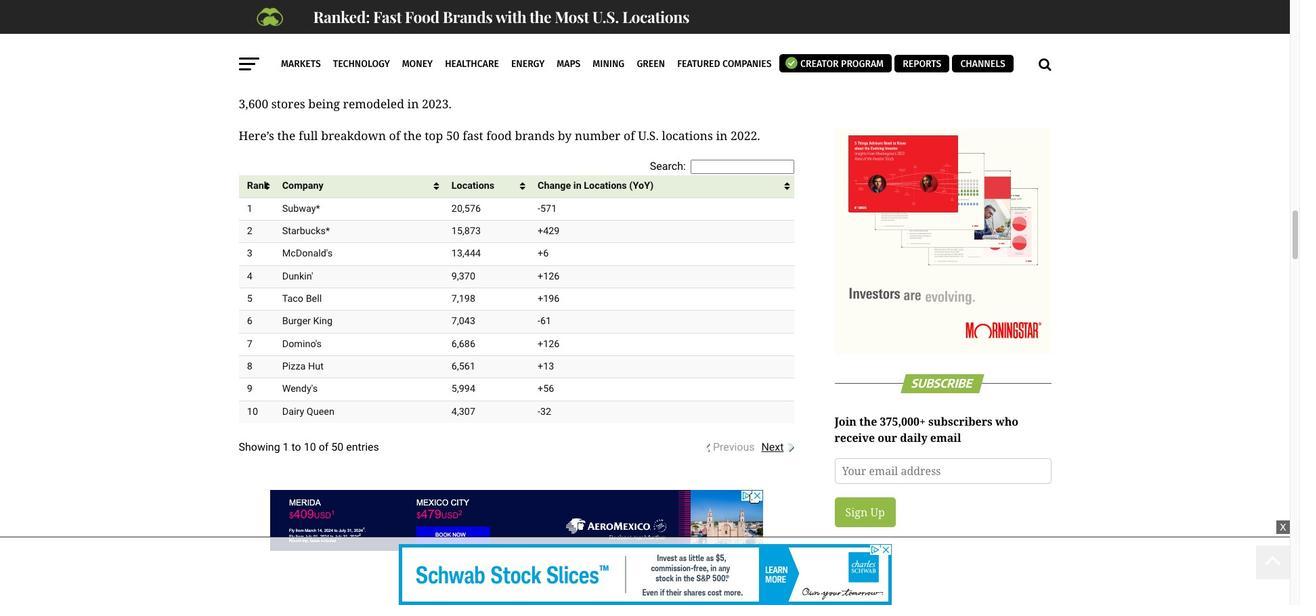 Task type: locate. For each thing, give the bounding box(es) containing it.
(which
[[622, 58, 661, 75]]

most
[[555, 6, 589, 27]]

Join the 375,000+ subscribers who receive our daily email email field
[[835, 458, 1052, 484]]

locations left the (yoy)
[[584, 180, 627, 192]]

with inside the previously family-run business is now owned by roark capital (which has substantial stake in other familiar names on this list including arby's and sonic), and is mid-transformation, with 3,600 stores being remodeled in 2023.
[[756, 77, 782, 93]]

1 vertical spatial is
[[625, 77, 634, 93]]

company
[[282, 180, 324, 192]]

stores
[[272, 95, 305, 112]]

375,000+
[[880, 414, 926, 429]]

locations up 20,576
[[452, 180, 495, 192]]

13,444
[[452, 248, 481, 260]]

previously
[[263, 58, 323, 75]]

is
[[443, 58, 452, 75], [625, 77, 634, 93]]

1 horizontal spatial is
[[625, 77, 634, 93]]

fast
[[463, 127, 483, 144]]

10 inside status
[[304, 441, 316, 454]]

7,043
[[452, 316, 476, 327]]

0 horizontal spatial and
[[534, 77, 556, 93]]

0 vertical spatial u.s.
[[593, 6, 619, 27]]

0 horizontal spatial u.s.
[[593, 6, 619, 27]]

mining link
[[588, 47, 630, 81]]

to
[[292, 441, 301, 454]]

subscribers
[[929, 414, 993, 429]]

7,198
[[452, 293, 476, 305]]

the left top
[[404, 127, 422, 144]]

of down the remodeled
[[389, 127, 401, 144]]

top
[[425, 127, 443, 144]]

and
[[534, 77, 556, 93], [600, 77, 622, 93]]

+126 up "+196"
[[538, 271, 560, 282]]

3,600
[[239, 95, 268, 112]]

of for top
[[389, 127, 401, 144]]

u.s.
[[593, 6, 619, 27], [638, 127, 659, 144]]

maps link
[[552, 47, 586, 81]]

1 vertical spatial 1
[[283, 441, 289, 454]]

of inside status
[[319, 441, 329, 454]]

1 horizontal spatial and
[[600, 77, 622, 93]]

ranked:
[[313, 6, 370, 27]]

1 left the to on the left
[[283, 441, 289, 454]]

familiar
[[287, 77, 333, 93]]

0 vertical spatial 10
[[247, 406, 258, 418]]

1 horizontal spatial by
[[558, 127, 572, 144]]

1
[[247, 203, 253, 215], [283, 441, 289, 454]]

1 horizontal spatial u.s.
[[638, 127, 659, 144]]

pizza hut
[[282, 361, 324, 373]]

burger
[[282, 316, 311, 327]]

green check-mark icon image
[[785, 56, 798, 70]]

and down roark
[[534, 77, 556, 93]]

1 +126 from the top
[[538, 271, 560, 282]]

0 horizontal spatial with
[[496, 6, 527, 27]]

- up +429
[[538, 203, 541, 215]]

0 vertical spatial with
[[496, 6, 527, 27]]

is left the now
[[443, 58, 452, 75]]

creator program link
[[779, 54, 892, 72]]

1 horizontal spatial 1
[[283, 441, 289, 454]]

the left most
[[530, 6, 552, 27]]

owned
[[483, 58, 522, 75]]

of right the to on the left
[[319, 441, 329, 454]]

in inside change in locations (yoy): activate to sort column ascending element
[[574, 180, 582, 192]]

None search field
[[691, 160, 794, 174]]

change in locations (yoy)
[[538, 180, 654, 192]]

0 vertical spatial +126
[[538, 271, 560, 282]]

reports link
[[895, 55, 950, 72]]

1 vertical spatial -
[[538, 316, 541, 327]]

food
[[487, 127, 512, 144]]

showing 1 to 10 of 50 entries
[[239, 441, 379, 454]]

sign up
[[846, 505, 885, 520]]

rank
[[247, 180, 269, 192]]

0 horizontal spatial 50
[[331, 441, 344, 454]]

energy
[[511, 58, 545, 70]]

+126 up +13
[[538, 338, 560, 350]]

8
[[247, 361, 253, 373]]

10 down 9
[[247, 406, 258, 418]]

previous next
[[713, 441, 784, 454]]

in right change
[[574, 180, 582, 192]]

- for 571
[[538, 203, 541, 215]]

visual capitalist image
[[239, 7, 300, 27]]

the up receive
[[860, 414, 878, 429]]

advertisement element
[[270, 490, 763, 551], [399, 545, 892, 606]]

+126
[[538, 271, 560, 282], [538, 338, 560, 350]]

10 right the to on the left
[[304, 441, 316, 454]]

6
[[247, 316, 253, 327]]

0 horizontal spatial 1
[[247, 203, 253, 215]]

0 vertical spatial by
[[525, 58, 539, 75]]

1 up 2
[[247, 203, 253, 215]]

subway*
[[282, 203, 320, 215]]

program
[[841, 58, 884, 70]]

- down "+196"
[[538, 316, 541, 327]]

+126 for 9,370
[[538, 271, 560, 282]]

x
[[1281, 522, 1287, 533]]

here's
[[239, 127, 274, 144]]

1 vertical spatial +126
[[538, 338, 560, 350]]

showing 1 to 10 of 50 entries status
[[239, 440, 379, 456]]

featured
[[678, 58, 721, 70]]

brands
[[443, 6, 493, 27]]

50 right top
[[446, 127, 460, 144]]

2 vertical spatial -
[[538, 406, 541, 418]]

-
[[538, 203, 541, 215], [538, 316, 541, 327], [538, 406, 541, 418]]

the left full
[[278, 127, 296, 144]]

of right number
[[624, 127, 635, 144]]

full
[[299, 127, 318, 144]]

7
[[247, 338, 253, 350]]

and down mining
[[600, 77, 622, 93]]

- down +56
[[538, 406, 541, 418]]

1 vertical spatial u.s.
[[638, 127, 659, 144]]

+126 for 6,686
[[538, 338, 560, 350]]

rank: activate to sort column ascending element
[[239, 176, 274, 198]]

2 +126 from the top
[[538, 338, 560, 350]]

of
[[389, 127, 401, 144], [624, 127, 635, 144], [319, 441, 329, 454]]

u.s. right most
[[593, 6, 619, 27]]

number
[[575, 127, 621, 144]]

1 horizontal spatial 50
[[446, 127, 460, 144]]

1 horizontal spatial 10
[[304, 441, 316, 454]]

bell
[[306, 293, 322, 305]]

u.s. up search:
[[638, 127, 659, 144]]

1 vertical spatial 10
[[304, 441, 316, 454]]

with right brands
[[496, 6, 527, 27]]

0 vertical spatial 1
[[247, 203, 253, 215]]

1 horizontal spatial of
[[389, 127, 401, 144]]

fast
[[373, 6, 402, 27]]

markets link
[[276, 47, 326, 81]]

here's the full breakdown of the top 50 fast food brands by number of u.s. locations in 2022.
[[239, 127, 761, 144]]

next link
[[762, 440, 784, 456]]

2023.
[[422, 95, 452, 112]]

2 - from the top
[[538, 316, 541, 327]]

by right brands
[[558, 127, 572, 144]]

1 vertical spatial with
[[756, 77, 782, 93]]

0 vertical spatial -
[[538, 203, 541, 215]]

taco bell
[[282, 293, 322, 305]]

+56
[[538, 384, 554, 395]]

featured companies link
[[673, 47, 777, 81]]

join the 375,000+ subscribers who receive our daily email
[[835, 414, 1019, 446]]

locations up green
[[623, 6, 690, 27]]

50 left entries
[[331, 441, 344, 454]]

6,561
[[452, 361, 476, 373]]

1 horizontal spatial with
[[756, 77, 782, 93]]

1 - from the top
[[538, 203, 541, 215]]

locations
[[623, 6, 690, 27], [452, 180, 495, 192], [584, 180, 627, 192]]

voice of the investor_ad 1 image
[[835, 129, 1052, 354]]

maps
[[557, 58, 581, 70]]

up
[[871, 505, 885, 520]]

creator
[[801, 58, 839, 70]]

by
[[525, 58, 539, 75], [558, 127, 572, 144]]

1 inside status
[[283, 441, 289, 454]]

3 - from the top
[[538, 406, 541, 418]]

by up arby's
[[525, 58, 539, 75]]

1 vertical spatial 50
[[331, 441, 344, 454]]

family-
[[327, 58, 367, 75]]

0 horizontal spatial is
[[443, 58, 452, 75]]

is left mid-
[[625, 77, 634, 93]]

0 horizontal spatial by
[[525, 58, 539, 75]]

sign up button
[[835, 498, 896, 527]]

0 horizontal spatial of
[[319, 441, 329, 454]]

green
[[637, 58, 665, 70]]

with down stake
[[756, 77, 782, 93]]



Task type: vqa. For each thing, say whether or not it's contained in the screenshot.


Task type: describe. For each thing, give the bounding box(es) containing it.
x link
[[1277, 521, 1291, 535]]

0 vertical spatial 50
[[446, 127, 460, 144]]

+196
[[538, 293, 560, 305]]

pizza
[[282, 361, 306, 373]]

- for 61
[[538, 316, 541, 327]]

next
[[762, 441, 784, 454]]

0 vertical spatial is
[[443, 58, 452, 75]]

king
[[313, 316, 333, 327]]

locations: activate to sort column ascending element
[[443, 176, 530, 198]]

1 vertical spatial by
[[558, 127, 572, 144]]

+429
[[538, 226, 560, 237]]

of for entries
[[319, 441, 329, 454]]

571
[[541, 203, 557, 215]]

technology
[[333, 58, 390, 70]]

our
[[878, 431, 898, 446]]

- for 32
[[538, 406, 541, 418]]

previous
[[713, 441, 755, 454]]

+13
[[538, 361, 554, 373]]

markets
[[281, 58, 321, 70]]

dairy queen
[[282, 406, 335, 418]]

channels
[[961, 58, 1006, 70]]

5,994
[[452, 384, 476, 395]]

in left 2022.
[[716, 127, 728, 144]]

(yoy)
[[630, 180, 654, 192]]

by inside the previously family-run business is now owned by roark capital (which has substantial stake in other familiar names on this list including arby's and sonic), and is mid-transformation, with 3,600 stores being remodeled in 2023.
[[525, 58, 539, 75]]

now
[[455, 58, 480, 75]]

domino's
[[282, 338, 322, 350]]

entries
[[346, 441, 379, 454]]

business
[[391, 58, 440, 75]]

daily
[[901, 431, 928, 446]]

2 horizontal spatial of
[[624, 127, 635, 144]]

4,307
[[452, 406, 476, 418]]

companies
[[723, 58, 772, 70]]

money
[[402, 58, 433, 70]]

queen
[[307, 406, 335, 418]]

the previously family-run business is now owned by roark capital (which has substantial stake in other familiar names on this list including arby's and sonic), and is mid-transformation, with 3,600 stores being remodeled in 2023.
[[239, 58, 782, 112]]

burger king
[[282, 316, 333, 327]]

names
[[336, 77, 374, 93]]

2
[[247, 226, 253, 237]]

stake
[[753, 58, 782, 75]]

sonic),
[[559, 77, 597, 93]]

9,370
[[452, 271, 476, 282]]

9
[[247, 384, 253, 395]]

healthcare
[[445, 58, 499, 70]]

energy link
[[507, 47, 550, 81]]

change in locations (yoy): activate to sort column ascending element
[[530, 176, 794, 198]]

the inside join the 375,000+ subscribers who receive our daily email
[[860, 414, 878, 429]]

mcdonald's
[[282, 248, 333, 260]]

run
[[367, 58, 388, 75]]

+6
[[538, 248, 549, 260]]

in down the on the top of the page
[[239, 77, 250, 93]]

ranked: fast food brands with the most u.s. locations
[[313, 6, 690, 27]]

featured companies
[[678, 58, 772, 70]]

breakdown
[[321, 127, 386, 144]]

1 and from the left
[[534, 77, 556, 93]]

dairy
[[282, 406, 304, 418]]

wendy's
[[282, 384, 318, 395]]

taco
[[282, 293, 304, 305]]

transformation,
[[663, 77, 753, 93]]

creator program
[[798, 58, 884, 70]]

5
[[247, 293, 253, 305]]

join
[[835, 414, 857, 429]]

0 horizontal spatial 10
[[247, 406, 258, 418]]

on
[[377, 77, 391, 93]]

list
[[419, 77, 436, 93]]

advertisement
[[480, 557, 553, 566]]

previous link
[[713, 440, 755, 456]]

2022.
[[731, 127, 761, 144]]

the
[[239, 58, 260, 75]]

-32
[[538, 406, 552, 418]]

substantial
[[687, 58, 749, 75]]

mining
[[593, 58, 625, 70]]

this
[[394, 77, 415, 93]]

in down this
[[408, 95, 419, 112]]

6,686
[[452, 338, 476, 350]]

has
[[664, 58, 684, 75]]

50 inside showing 1 to 10 of 50 entries status
[[331, 441, 344, 454]]

food
[[405, 6, 440, 27]]

3
[[247, 248, 253, 260]]

search:
[[650, 160, 686, 173]]

capital
[[579, 58, 619, 75]]

15,873
[[452, 226, 481, 237]]

money link
[[398, 47, 438, 81]]

showing
[[239, 441, 280, 454]]

sign
[[846, 505, 868, 520]]

including
[[439, 77, 493, 93]]

2 and from the left
[[600, 77, 622, 93]]

dunkin'
[[282, 271, 313, 282]]

company: activate to sort column ascending element
[[274, 176, 443, 198]]

starbucks*
[[282, 226, 330, 237]]

email
[[931, 431, 962, 446]]



